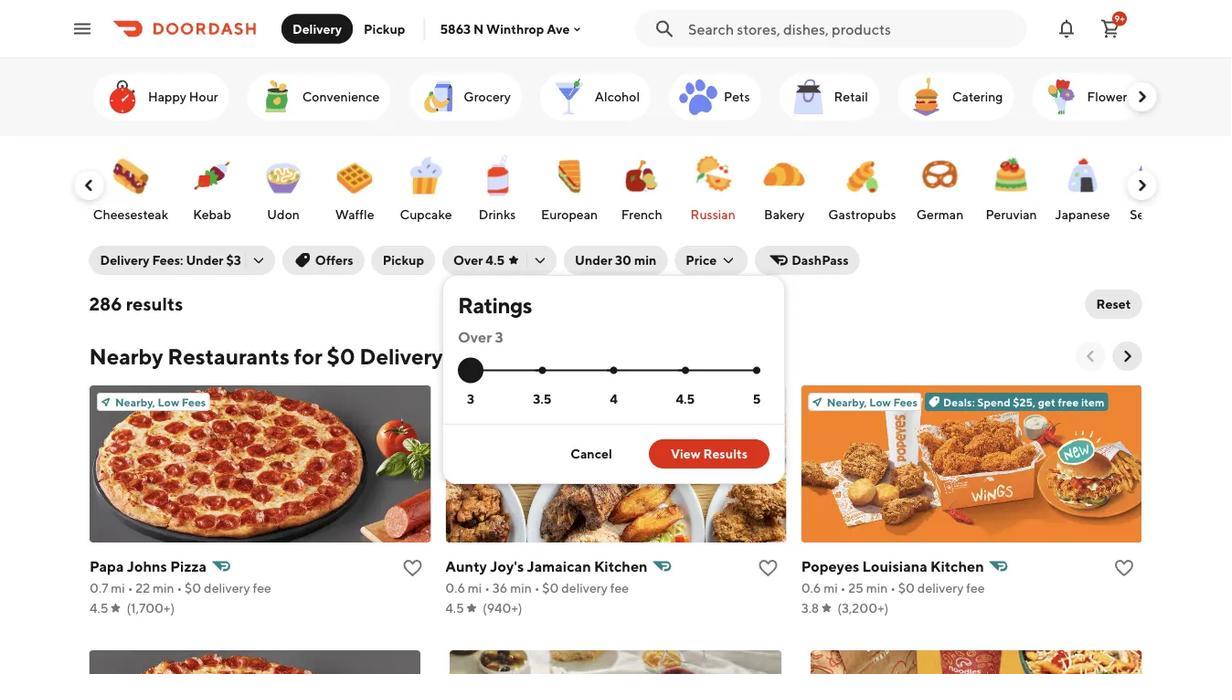 Task type: vqa. For each thing, say whether or not it's contained in the screenshot.
Cheesesteak
yes



Task type: locate. For each thing, give the bounding box(es) containing it.
2 mi from the left
[[467, 581, 482, 596]]

under 30 min button
[[564, 246, 667, 275]]

0 vertical spatial delivery
[[292, 21, 342, 36]]

over
[[453, 253, 483, 268], [458, 329, 492, 346]]

3 delivery from the left
[[917, 581, 963, 596]]

4.5 left to
[[676, 391, 695, 406]]

1 delivery from the left
[[203, 581, 250, 596]]

5 • from the left
[[840, 581, 845, 596]]

ratings
[[458, 292, 532, 318]]

nearby, left 3.5
[[471, 396, 511, 409]]

1 kitchen from the left
[[594, 558, 647, 575]]

nearby, low fees for aunty joy's jamaican kitchen
[[471, 396, 561, 409]]

2 $​0 from the left
[[542, 581, 558, 596]]

over inside button
[[453, 253, 483, 268]]

5863 n winthrop ave button
[[440, 21, 584, 36]]

udon
[[267, 207, 300, 222]]

restaurants
[[168, 343, 289, 369]]

0 horizontal spatial click to add this store to your saved list image
[[401, 558, 423, 579]]

1 nearby, from the left
[[115, 396, 155, 409]]

click to add this store to your saved list image
[[401, 558, 423, 579], [1113, 558, 1135, 579]]

1 vertical spatial delivery
[[100, 253, 149, 268]]

spend
[[977, 396, 1010, 409]]

dashpass
[[792, 253, 849, 268]]

low left deals:
[[869, 396, 891, 409]]

1 horizontal spatial fees
[[537, 396, 561, 409]]

min
[[634, 253, 657, 268], [152, 581, 174, 596], [510, 581, 531, 596], [866, 581, 887, 596]]

nearby, down the nearby
[[115, 396, 155, 409]]

pickup button
[[353, 14, 416, 43], [372, 246, 435, 275]]

delivery inside delivery button
[[292, 21, 342, 36]]

delivery right $0
[[359, 343, 443, 369]]

min right "25"
[[866, 581, 887, 596]]

1 vertical spatial pickup button
[[372, 246, 435, 275]]

nearby, low fees left deals:
[[826, 396, 917, 409]]

fees down 3.5 stars and over icon
[[537, 396, 561, 409]]

1 $​0 from the left
[[184, 581, 201, 596]]

joy's
[[490, 558, 523, 575]]

kitchen right jamaican
[[594, 558, 647, 575]]

2 vertical spatial delivery
[[359, 343, 443, 369]]

over down ratings
[[458, 329, 492, 346]]

low down the nearby
[[157, 396, 179, 409]]

$3
[[226, 253, 241, 268]]

2 horizontal spatial nearby, low fees
[[826, 396, 917, 409]]

0 horizontal spatial mi
[[110, 581, 125, 596]]

0 horizontal spatial nearby,
[[115, 396, 155, 409]]

4.5 down the 0.7
[[89, 601, 108, 616]]

$​0 for jamaican
[[542, 581, 558, 596]]

0 horizontal spatial under
[[186, 253, 223, 268]]

6 • from the left
[[890, 581, 895, 596]]

over for over 4.5
[[453, 253, 483, 268]]

under
[[186, 253, 223, 268], [575, 253, 613, 268]]

1 vertical spatial pickup
[[383, 253, 424, 268]]

results
[[703, 446, 748, 462]]

reset button
[[1085, 290, 1142, 319]]

cupcake
[[400, 207, 452, 222]]

0 vertical spatial next button of carousel image
[[1133, 88, 1151, 106]]

previous button of carousel image
[[80, 176, 98, 195]]

japanese
[[1055, 207, 1110, 222]]

3 down fee
[[467, 391, 474, 406]]

0 horizontal spatial 3
[[467, 391, 474, 406]]

0.7 mi • 22 min • $​0 delivery fee
[[89, 581, 271, 596]]

kebab
[[193, 207, 231, 222]]

mi down aunty
[[467, 581, 482, 596]]

peruvian
[[986, 207, 1037, 222]]

$​0 for kitchen
[[898, 581, 914, 596]]

next button of carousel image right flowers
[[1133, 88, 1151, 106]]

nearby, low fees down the nearby
[[115, 396, 206, 409]]

0 vertical spatial pickup
[[364, 21, 405, 36]]

1 0.6 from the left
[[445, 581, 465, 596]]

1 horizontal spatial kitchen
[[930, 558, 984, 575]]

happy hour
[[148, 89, 218, 104]]

min for aunty joy's jamaican kitchen
[[510, 581, 531, 596]]

pickup button left 5863
[[353, 14, 416, 43]]

1 horizontal spatial fee
[[610, 581, 628, 596]]

0 vertical spatial 3
[[495, 329, 503, 346]]

0 horizontal spatial delivery
[[100, 253, 149, 268]]

offers
[[315, 253, 353, 268]]

2 0.6 from the left
[[801, 581, 821, 596]]

convenience link
[[247, 73, 390, 121]]

over 3
[[458, 329, 503, 346]]

happy
[[148, 89, 186, 104]]

4.5 stars and over image
[[682, 367, 689, 374]]

delivery up convenience link
[[292, 21, 342, 36]]

fee for popeyes louisiana kitchen
[[966, 581, 984, 596]]

1 horizontal spatial under
[[575, 253, 613, 268]]

delivery down jamaican
[[561, 581, 607, 596]]

1 vertical spatial over
[[458, 329, 492, 346]]

mi for aunty
[[467, 581, 482, 596]]

1 horizontal spatial 0.6
[[801, 581, 821, 596]]

4.5 up ratings
[[486, 253, 505, 268]]

min inside button
[[634, 253, 657, 268]]

delivery down louisiana
[[917, 581, 963, 596]]

alcohol image
[[547, 75, 591, 119]]

1 next button of carousel image from the top
[[1133, 88, 1151, 106]]

0.6 down aunty
[[445, 581, 465, 596]]

1 horizontal spatial nearby,
[[471, 396, 511, 409]]

• down pizza
[[176, 581, 182, 596]]

2 horizontal spatial delivery
[[917, 581, 963, 596]]

3 low from the left
[[869, 396, 891, 409]]

25
[[848, 581, 863, 596]]

$​0 down aunty joy's jamaican kitchen
[[542, 581, 558, 596]]

mi down popeyes
[[823, 581, 837, 596]]

kitchen
[[594, 558, 647, 575], [930, 558, 984, 575]]

0.6 up 3.8
[[801, 581, 821, 596]]

•
[[127, 581, 133, 596], [176, 581, 182, 596], [484, 581, 489, 596], [534, 581, 539, 596], [840, 581, 845, 596], [890, 581, 895, 596]]

0 horizontal spatial delivery
[[203, 581, 250, 596]]

delivery button
[[281, 14, 353, 43]]

delivery left the fees:
[[100, 253, 149, 268]]

pickup
[[364, 21, 405, 36], [383, 253, 424, 268]]

mi for popeyes
[[823, 581, 837, 596]]

• left 36
[[484, 581, 489, 596]]

kitchen right louisiana
[[930, 558, 984, 575]]

2 under from the left
[[575, 253, 613, 268]]

1 click to add this store to your saved list image from the left
[[401, 558, 423, 579]]

2 nearby, from the left
[[471, 396, 511, 409]]

1 fee from the left
[[252, 581, 271, 596]]

2 fee from the left
[[610, 581, 628, 596]]

2 kitchen from the left
[[930, 558, 984, 575]]

1 low from the left
[[157, 396, 179, 409]]

next button of carousel image up seafood
[[1133, 176, 1151, 195]]

fees
[[181, 396, 206, 409], [537, 396, 561, 409], [893, 396, 917, 409]]

1 horizontal spatial click to add this store to your saved list image
[[1113, 558, 1135, 579]]

german
[[916, 207, 964, 222]]

alcohol link
[[540, 73, 650, 121]]

nearby, low fees down 3.5 stars and over icon
[[471, 396, 561, 409]]

convenience
[[302, 89, 379, 104]]

free
[[1057, 396, 1078, 409]]

open menu image
[[71, 18, 93, 40]]

3 $​0 from the left
[[898, 581, 914, 596]]

fee
[[252, 581, 271, 596], [610, 581, 628, 596], [966, 581, 984, 596]]

min right 22
[[152, 581, 174, 596]]

1 horizontal spatial delivery
[[292, 21, 342, 36]]

3 nearby, from the left
[[826, 396, 867, 409]]

delivery for pizza
[[203, 581, 250, 596]]

over 4.5 button
[[442, 246, 557, 275]]

2 fees from the left
[[537, 396, 561, 409]]

over 4.5
[[453, 253, 505, 268]]

2 nearby, low fees from the left
[[471, 396, 561, 409]]

fees down restaurants
[[181, 396, 206, 409]]

2 horizontal spatial mi
[[823, 581, 837, 596]]

0 horizontal spatial 0.6
[[445, 581, 465, 596]]

$​0
[[184, 581, 201, 596], [542, 581, 558, 596], [898, 581, 914, 596]]

1 • from the left
[[127, 581, 133, 596]]

nearby
[[89, 343, 163, 369]]

low for popeyes louisiana kitchen
[[869, 396, 891, 409]]

3 fees from the left
[[893, 396, 917, 409]]

up
[[689, 396, 702, 409]]

1 mi from the left
[[110, 581, 125, 596]]

0 horizontal spatial $​0
[[184, 581, 201, 596]]

offers button
[[282, 246, 364, 275]]

delivery for delivery fees: under $3
[[100, 253, 149, 268]]

0 horizontal spatial nearby, low fees
[[115, 396, 206, 409]]

4
[[610, 391, 618, 406]]

1 horizontal spatial delivery
[[561, 581, 607, 596]]

• down aunty joy's jamaican kitchen
[[534, 581, 539, 596]]

2 delivery from the left
[[561, 581, 607, 596]]

1 vertical spatial next button of carousel image
[[1133, 176, 1151, 195]]

ave
[[547, 21, 570, 36]]

delivery
[[292, 21, 342, 36], [100, 253, 149, 268], [359, 343, 443, 369]]

2 • from the left
[[176, 581, 182, 596]]

1 horizontal spatial mi
[[467, 581, 482, 596]]

1 horizontal spatial $​0
[[542, 581, 558, 596]]

delivery down pizza
[[203, 581, 250, 596]]

2 horizontal spatial delivery
[[359, 343, 443, 369]]

2 low from the left
[[513, 396, 535, 409]]

retail
[[834, 89, 868, 104]]

2 horizontal spatial low
[[869, 396, 891, 409]]

mi right the 0.7
[[110, 581, 125, 596]]

alcohol
[[594, 89, 639, 104]]

low left until
[[513, 396, 535, 409]]

$25,
[[1012, 396, 1035, 409]]

Store search: begin typing to search for stores available on DoorDash text field
[[688, 19, 1015, 39]]

3 mi from the left
[[823, 581, 837, 596]]

pickup right delivery button
[[364, 21, 405, 36]]

min right 30
[[634, 253, 657, 268]]

0 horizontal spatial fees
[[181, 396, 206, 409]]

0.6
[[445, 581, 465, 596], [801, 581, 821, 596]]

• left "25"
[[840, 581, 845, 596]]

0 horizontal spatial kitchen
[[594, 558, 647, 575]]

1 horizontal spatial 3
[[495, 329, 503, 346]]

1 under from the left
[[186, 253, 223, 268]]

0 vertical spatial over
[[453, 253, 483, 268]]

waffle
[[335, 207, 374, 222]]

nearby, low fees for popeyes louisiana kitchen
[[826, 396, 917, 409]]

2 horizontal spatial fees
[[893, 396, 917, 409]]

3 down ratings
[[495, 329, 503, 346]]

5863 n winthrop ave
[[440, 21, 570, 36]]

next button of carousel image
[[1118, 347, 1136, 366]]

fees for aunty joy's jamaican kitchen
[[537, 396, 561, 409]]

min right 36
[[510, 581, 531, 596]]

0.6 for popeyes louisiana kitchen
[[801, 581, 821, 596]]

2 horizontal spatial nearby,
[[826, 396, 867, 409]]

johns
[[126, 558, 167, 575]]

• down the popeyes louisiana kitchen
[[890, 581, 895, 596]]

pickup down cupcake in the top left of the page
[[383, 253, 424, 268]]

nearby,
[[115, 396, 155, 409], [471, 396, 511, 409], [826, 396, 867, 409]]

mi
[[110, 581, 125, 596], [467, 581, 482, 596], [823, 581, 837, 596]]

$​0 down louisiana
[[898, 581, 914, 596]]

pickup button down cupcake in the top left of the page
[[372, 246, 435, 275]]

next button of carousel image
[[1133, 88, 1151, 106], [1133, 176, 1151, 195]]

low
[[157, 396, 179, 409], [513, 396, 535, 409], [869, 396, 891, 409]]

view results button
[[649, 440, 770, 469]]

happy hour link
[[93, 73, 229, 121]]

2 horizontal spatial fee
[[966, 581, 984, 596]]

0 horizontal spatial low
[[157, 396, 179, 409]]

under left 30
[[575, 253, 613, 268]]

• left 22
[[127, 581, 133, 596]]

over up ratings
[[453, 253, 483, 268]]

0 horizontal spatial fee
[[252, 581, 271, 596]]

1 horizontal spatial nearby, low fees
[[471, 396, 561, 409]]

$​0 down pizza
[[184, 581, 201, 596]]

fees left deals:
[[893, 396, 917, 409]]

delivery
[[203, 581, 250, 596], [561, 581, 607, 596], [917, 581, 963, 596]]

louisiana
[[862, 558, 927, 575]]

2 horizontal spatial $​0
[[898, 581, 914, 596]]

0.6 for aunty joy's jamaican kitchen
[[445, 581, 465, 596]]

min for papa johns pizza
[[152, 581, 174, 596]]

3 fee from the left
[[966, 581, 984, 596]]

3 nearby, low fees from the left
[[826, 396, 917, 409]]

pets
[[723, 89, 749, 104]]

nearby, right 5
[[826, 396, 867, 409]]

5 stars and over image
[[753, 367, 760, 374]]

under left $3
[[186, 253, 223, 268]]

3
[[495, 329, 503, 346], [467, 391, 474, 406]]

1 horizontal spatial low
[[513, 396, 535, 409]]

2 click to add this store to your saved list image from the left
[[1113, 558, 1135, 579]]

seafood
[[1130, 207, 1178, 222]]

4.5 down aunty
[[445, 601, 464, 616]]



Task type: describe. For each thing, give the bounding box(es) containing it.
n
[[473, 21, 484, 36]]

30%
[[644, 396, 667, 409]]

hour
[[189, 89, 218, 104]]

catering link
[[897, 73, 1014, 121]]

$0
[[327, 343, 355, 369]]

cancel button
[[549, 440, 634, 469]]

aunty joy's jamaican kitchen
[[445, 558, 647, 575]]

price
[[686, 253, 717, 268]]

winthrop
[[486, 21, 544, 36]]

delivery for kitchen
[[917, 581, 963, 596]]

$​0 for pizza
[[184, 581, 201, 596]]

5pm:
[[615, 396, 641, 409]]

over for over 3
[[458, 329, 492, 346]]

1 vertical spatial 3
[[467, 391, 474, 406]]

nearby restaurants for $0 delivery fee
[[89, 343, 485, 369]]

click to add this store to your saved list image for popeyes louisiana kitchen
[[1113, 558, 1135, 579]]

french
[[621, 207, 662, 222]]

286
[[89, 293, 122, 315]]

fees for popeyes louisiana kitchen
[[893, 396, 917, 409]]

pets link
[[669, 73, 760, 121]]

nearby, for popeyes louisiana kitchen
[[826, 396, 867, 409]]

3 • from the left
[[484, 581, 489, 596]]

30
[[615, 253, 632, 268]]

1 nearby, low fees from the left
[[115, 396, 206, 409]]

papa
[[89, 558, 123, 575]]

grocery link
[[408, 73, 521, 121]]

for
[[294, 343, 322, 369]]

convenience image
[[254, 75, 298, 119]]

min for popeyes louisiana kitchen
[[866, 581, 887, 596]]

(3,200+)
[[837, 601, 888, 616]]

22
[[135, 581, 150, 596]]

view results
[[671, 446, 748, 462]]

happy hour image
[[100, 75, 144, 119]]

retail link
[[779, 73, 879, 121]]

popeyes louisiana kitchen
[[801, 558, 984, 575]]

(1,700+)
[[126, 601, 174, 616]]

3.5
[[533, 391, 551, 406]]

3.8
[[801, 601, 819, 616]]

0.7
[[89, 581, 108, 596]]

4.5 inside button
[[486, 253, 505, 268]]

bakery
[[764, 207, 805, 222]]

0 items, open order cart image
[[1099, 18, 1121, 40]]

european
[[541, 207, 598, 222]]

0 vertical spatial pickup button
[[353, 14, 416, 43]]

1 fees from the left
[[181, 396, 206, 409]]

notification bell image
[[1056, 18, 1078, 40]]

to
[[705, 396, 716, 409]]

286 results
[[89, 293, 183, 315]]

9+
[[1114, 13, 1125, 24]]

jamaican
[[526, 558, 591, 575]]

until 5pm: 30% off, up to $14
[[587, 396, 736, 409]]

flowers
[[1087, 89, 1132, 104]]

catering
[[952, 89, 1003, 104]]

3.5 stars and over image
[[539, 367, 546, 374]]

5
[[753, 391, 761, 406]]

deals: spend $25, get free item
[[943, 396, 1104, 409]]

5863
[[440, 21, 471, 36]]

popeyes
[[801, 558, 859, 575]]

0.6 mi • 36 min • $​0 delivery fee
[[445, 581, 628, 596]]

4 stars and over image
[[610, 367, 617, 374]]

results
[[126, 293, 183, 315]]

retail image
[[786, 75, 830, 119]]

pizza
[[170, 558, 206, 575]]

drinks
[[479, 207, 516, 222]]

fee for papa johns pizza
[[252, 581, 271, 596]]

cheesesteak
[[93, 207, 168, 222]]

grocery image
[[416, 75, 460, 119]]

cancel
[[571, 446, 612, 462]]

fee
[[447, 343, 485, 369]]

previous button of carousel image
[[1082, 347, 1100, 366]]

0.6 mi • 25 min • $​0 delivery fee
[[801, 581, 984, 596]]

under inside under 30 min button
[[575, 253, 613, 268]]

$14
[[718, 396, 736, 409]]

flowers image
[[1039, 75, 1083, 119]]

36
[[492, 581, 507, 596]]

price button
[[675, 246, 748, 275]]

catering image
[[904, 75, 948, 119]]

aunty
[[445, 558, 487, 575]]

off,
[[669, 396, 687, 409]]

reset
[[1096, 297, 1131, 312]]

click to add this store to your saved list image
[[757, 558, 779, 579]]

2 next button of carousel image from the top
[[1133, 176, 1151, 195]]

9+ button
[[1092, 11, 1129, 47]]

until
[[587, 396, 613, 409]]

under 30 min
[[575, 253, 657, 268]]

get
[[1038, 396, 1055, 409]]

fee for aunty joy's jamaican kitchen
[[610, 581, 628, 596]]

gastropubs
[[828, 207, 896, 222]]

delivery for jamaican
[[561, 581, 607, 596]]

pets image
[[676, 75, 720, 119]]

click to add this store to your saved list image for papa johns pizza
[[401, 558, 423, 579]]

item
[[1081, 396, 1104, 409]]

grocery
[[463, 89, 510, 104]]

nearby, for aunty joy's jamaican kitchen
[[471, 396, 511, 409]]

deals:
[[943, 396, 974, 409]]

dashpass button
[[755, 246, 860, 275]]

4 • from the left
[[534, 581, 539, 596]]

mi for papa
[[110, 581, 125, 596]]

delivery for delivery
[[292, 21, 342, 36]]

low for aunty joy's jamaican kitchen
[[513, 396, 535, 409]]

flowers link
[[1032, 73, 1143, 121]]



